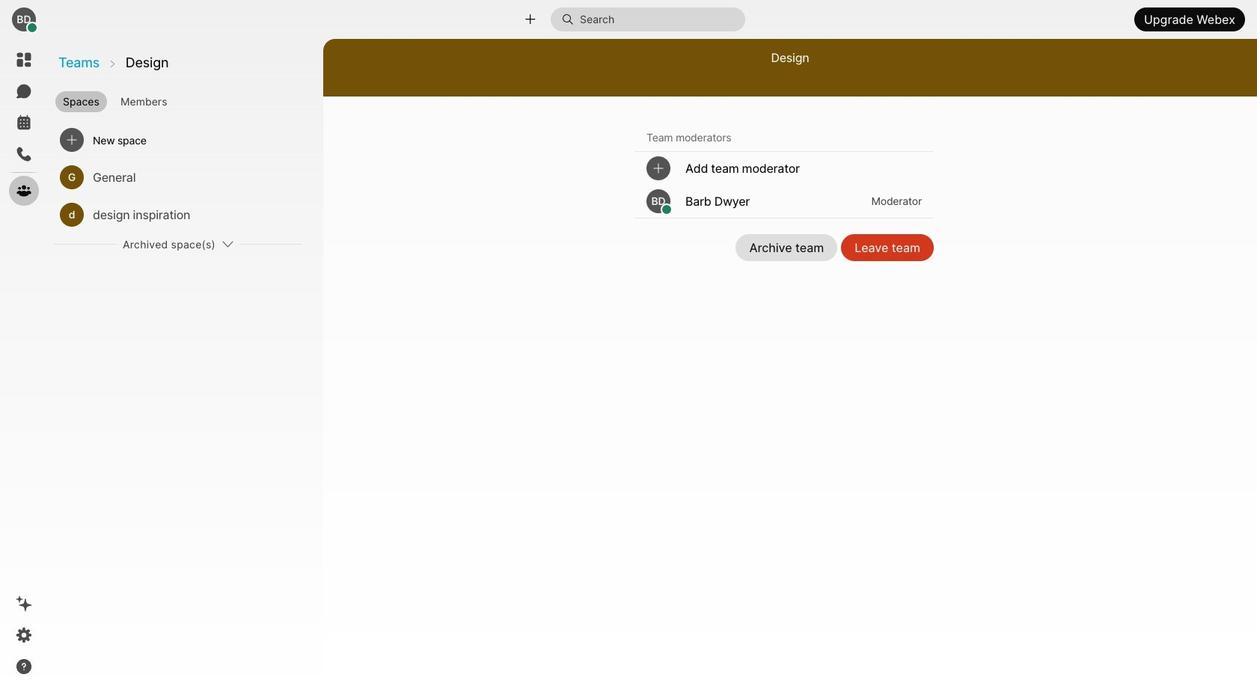 Task type: describe. For each thing, give the bounding box(es) containing it.
general list item
[[54, 159, 302, 196]]

add team moderator list item
[[635, 152, 934, 185]]

barb dwyer list item
[[635, 185, 934, 218]]

arrow down_16 image
[[221, 238, 233, 250]]

team moderators list
[[635, 152, 934, 218]]

webex tab list
[[9, 45, 39, 206]]



Task type: locate. For each thing, give the bounding box(es) containing it.
list item
[[54, 121, 302, 159]]

tab list
[[52, 85, 322, 114]]

design inspiration list item
[[54, 196, 302, 233]]

navigation
[[0, 39, 48, 695]]



